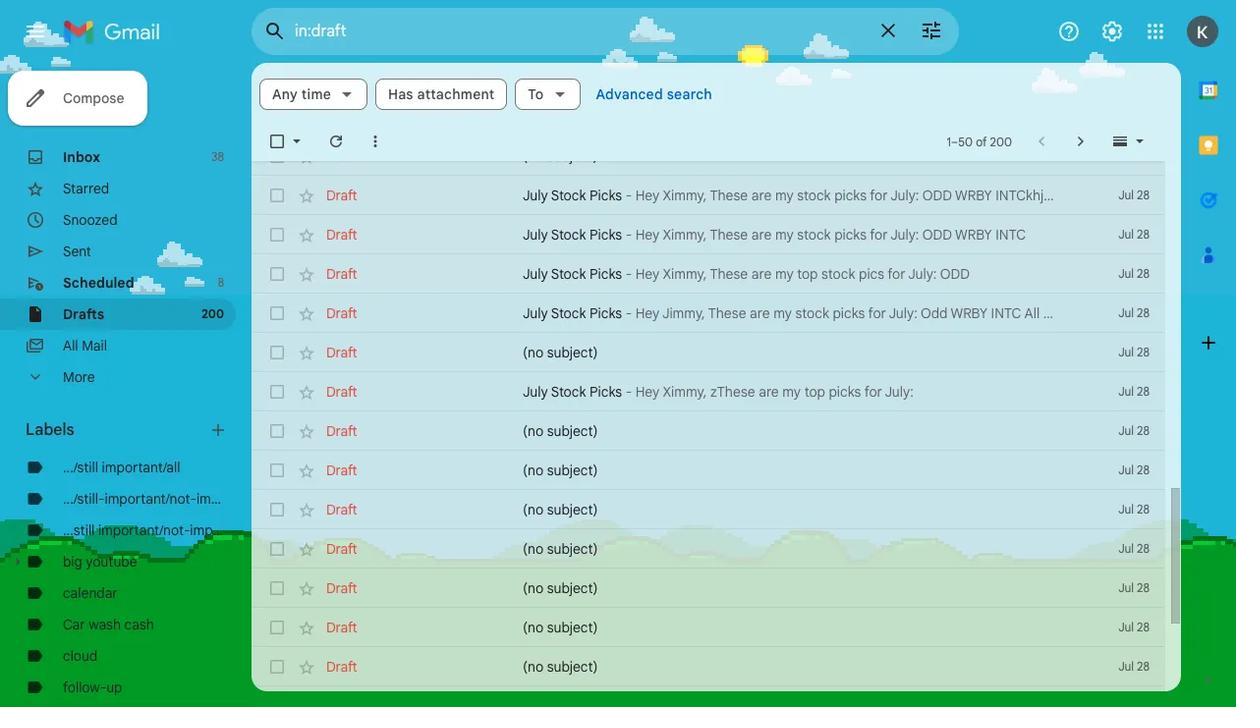 Task type: vqa. For each thing, say whether or not it's contained in the screenshot.
the bottom Serenity
no



Task type: locate. For each thing, give the bounding box(es) containing it.
13 row from the top
[[252, 609, 1166, 648]]

4 picks from the top
[[590, 305, 622, 322]]

has attachment button
[[376, 79, 508, 110]]

4 subject) from the top
[[547, 462, 598, 480]]

4 (no from the top
[[523, 462, 544, 480]]

subject) for 2nd (no subject) link from the bottom
[[547, 619, 598, 637]]

for
[[870, 187, 888, 205], [870, 226, 888, 244], [888, 265, 906, 283], [869, 305, 887, 322], [865, 383, 883, 401]]

has attachment
[[388, 86, 495, 103]]

- for hey ximmy, these are my stock picks for july: odd wrby intckhjfkdsa djfkldsjfkl
[[626, 187, 632, 205]]

6 jul 28 from the top
[[1119, 345, 1150, 360]]

11 28 from the top
[[1138, 542, 1150, 556]]

9 jul from the top
[[1119, 463, 1135, 478]]

any time
[[272, 86, 331, 103]]

6 jul from the top
[[1119, 345, 1135, 360]]

9 (no subject) link from the top
[[523, 658, 1058, 677]]

9 jul 28 from the top
[[1119, 463, 1150, 478]]

ximmy, for hey ximmy, these are my stock picks for july: odd wrby intckhjfkdsa djfkldsjfkl
[[663, 187, 707, 205]]

28 for 11th row from the bottom
[[1138, 306, 1150, 321]]

july
[[523, 187, 548, 205], [523, 226, 548, 244], [523, 265, 548, 283], [523, 305, 548, 322], [523, 383, 548, 401]]

8 (no subject) from the top
[[523, 619, 598, 637]]

labels heading
[[26, 421, 208, 440]]

july for july stock picks - hey ximmy, these are my stock picks for july: odd wrby intc
[[523, 226, 548, 244]]

july stock picks - hey ximmy, these are my top stock pics for july: odd
[[523, 265, 971, 283]]

5 jul from the top
[[1119, 306, 1135, 321]]

odd for intc
[[923, 226, 953, 244]]

youtube
[[86, 554, 137, 571]]

are up july stock picks - hey ximmy, these are my top stock pics for july: odd
[[752, 226, 772, 244]]

10 jul 28 from the top
[[1119, 502, 1150, 517]]

attachment
[[417, 86, 495, 103]]

all inside the labels navigation
[[63, 337, 78, 355]]

gmail image
[[63, 12, 170, 51]]

(no subject) link
[[523, 146, 1058, 166], [523, 343, 1058, 363], [523, 422, 1058, 441], [523, 461, 1058, 481], [523, 500, 1058, 520], [523, 540, 1058, 559], [523, 579, 1058, 599], [523, 618, 1058, 638], [523, 658, 1058, 677]]

28 for 7th row
[[1138, 384, 1150, 399]]

- for hey ximmy, these are my stock picks for july: odd wrby intc
[[626, 226, 632, 244]]

toggle split pane mode image
[[1111, 132, 1131, 151]]

my down the july stock picks - hey ximmy, these are my stock picks for july: odd wrby intc
[[776, 265, 794, 283]]

all mail link
[[63, 337, 107, 355]]

3 (no from the top
[[523, 423, 544, 440]]

hey
[[636, 187, 660, 205], [636, 226, 660, 244], [636, 265, 660, 283], [636, 305, 660, 322], [636, 383, 660, 401]]

1 vertical spatial important/not-
[[98, 522, 190, 540]]

draft
[[326, 147, 358, 165], [326, 187, 358, 205], [326, 226, 358, 244], [326, 265, 358, 283], [326, 305, 358, 322], [326, 344, 358, 362], [326, 383, 358, 401], [326, 423, 358, 440], [326, 462, 358, 480], [326, 501, 358, 519], [326, 541, 358, 558], [326, 580, 358, 598], [326, 619, 358, 637], [326, 659, 358, 676]]

jul 28 for 14th row from the bottom of the page
[[1119, 188, 1150, 203]]

stock for july stock picks - hey ximmy, these are my stock picks for july: odd wrby intc
[[551, 226, 586, 244]]

2 row from the top
[[252, 176, 1166, 215]]

pics
[[859, 265, 885, 283]]

5 - from the top
[[626, 383, 632, 401]]

4 - from the top
[[626, 305, 632, 322]]

6 (no from the top
[[523, 541, 544, 558]]

ximmy, up "jimmy,"
[[663, 265, 707, 283]]

6 28 from the top
[[1138, 345, 1150, 360]]

3 hey from the top
[[636, 265, 660, 283]]

stock up the july stock picks - hey ximmy, these are my stock picks for july: odd wrby intc
[[798, 187, 831, 205]]

row
[[252, 137, 1166, 176], [252, 176, 1166, 215], [252, 215, 1166, 255], [252, 255, 1166, 294], [252, 294, 1166, 333], [252, 333, 1166, 373], [252, 373, 1166, 412], [252, 412, 1166, 451], [252, 451, 1166, 491], [252, 491, 1166, 530], [252, 530, 1166, 569], [252, 569, 1166, 609], [252, 609, 1166, 648], [252, 648, 1166, 687], [252, 687, 1166, 708]]

0 vertical spatial top
[[798, 265, 819, 283]]

stock for july stock picks - hey jimmy, these are my stock picks for july: odd wrby intc all the best, kendall
[[551, 305, 586, 322]]

subject) for (no subject) link associated with first row from the top
[[547, 147, 598, 165]]

None checkbox
[[267, 132, 287, 151], [267, 304, 287, 323], [267, 343, 287, 363], [267, 382, 287, 402], [267, 579, 287, 599], [267, 132, 287, 151], [267, 304, 287, 323], [267, 343, 287, 363], [267, 382, 287, 402], [267, 579, 287, 599]]

picks down july stock picks - hey jimmy, these are my stock picks for july: odd wrby intc all the best, kendall at the top of the page
[[829, 383, 862, 401]]

(no for fifth row from the bottom of the page's (no subject) link
[[523, 541, 544, 558]]

my down july stock picks - hey ximmy, these are my top stock pics for july: odd
[[774, 305, 792, 322]]

my right zthese
[[783, 383, 801, 401]]

picks for hey jimmy, these are my stock picks for july: odd wrby intc all the best, kendall
[[833, 305, 866, 322]]

0 vertical spatial important/not-
[[105, 491, 197, 508]]

jul 28 for 14th row from the top
[[1119, 660, 1150, 674]]

picks for hey ximmy, zthese are my top picks for july:
[[590, 383, 622, 401]]

.../still-important/not-important link
[[63, 491, 258, 508]]

1 vertical spatial intc
[[992, 305, 1022, 322]]

12 draft from the top
[[326, 580, 358, 598]]

are down the july stock picks - hey ximmy, these are my stock picks for july: odd wrby intc
[[752, 265, 772, 283]]

important/not- up ...still important/not-important
[[105, 491, 197, 508]]

to button
[[515, 79, 581, 110]]

ximmy, left zthese
[[663, 383, 707, 401]]

important up ...still important/not-important
[[197, 491, 258, 508]]

6 (no subject) link from the top
[[523, 540, 1058, 559]]

sent
[[63, 243, 91, 261]]

1 subject) from the top
[[547, 147, 598, 165]]

jul for ninth row from the top of the page
[[1119, 463, 1135, 478]]

important down .../still-important/not-important link
[[190, 522, 251, 540]]

8 subject) from the top
[[547, 619, 598, 637]]

main content containing any time
[[252, 63, 1182, 708]]

draft for 12th row from the bottom of the page
[[326, 265, 358, 283]]

0 vertical spatial odd
[[923, 187, 953, 205]]

follow-up link
[[63, 679, 122, 697]]

kendall
[[1103, 305, 1149, 322]]

top for picks
[[805, 383, 826, 401]]

are for hey ximmy, these are my stock picks for july: odd wrby intckhjfkdsa djfkldsjfkl
[[752, 187, 772, 205]]

14 jul 28 from the top
[[1119, 660, 1150, 674]]

my up july stock picks - hey ximmy, these are my top stock pics for july: odd
[[776, 226, 794, 244]]

.../still important/all
[[63, 459, 180, 477]]

stock for july stock picks - hey ximmy, these are my top stock pics for july: odd
[[551, 265, 586, 283]]

all left the mail
[[63, 337, 78, 355]]

5 subject) from the top
[[547, 501, 598, 519]]

picks up pics
[[835, 187, 867, 205]]

2 (no subject) from the top
[[523, 344, 598, 362]]

3 (no subject) from the top
[[523, 423, 598, 440]]

stock
[[798, 187, 831, 205], [798, 226, 831, 244], [822, 265, 856, 283], [796, 305, 830, 322]]

to
[[528, 86, 544, 103]]

6 (no subject) from the top
[[523, 541, 598, 558]]

5 jul 28 from the top
[[1119, 306, 1150, 321]]

jul 28 for 6th row from the bottom of the page
[[1119, 502, 1150, 517]]

july: for july stock picks - hey jimmy, these are my stock picks for july: odd wrby intc all the best, kendall
[[889, 305, 918, 322]]

cash
[[124, 616, 154, 634]]

picks down 'july stock picks - hey ximmy, these are my stock picks for july: odd wrby intckhjfkdsa djfkldsjfkl'
[[835, 226, 867, 244]]

july stock picks - hey ximmy, these are my stock picks for july: odd wrby intc
[[523, 226, 1027, 244]]

12 28 from the top
[[1138, 581, 1150, 596]]

these
[[710, 187, 748, 205], [710, 226, 748, 244], [710, 265, 748, 283], [709, 305, 747, 322]]

9 28 from the top
[[1138, 463, 1150, 478]]

2 vertical spatial wrby
[[951, 305, 988, 322]]

(no for 2nd (no subject) link from the bottom
[[523, 619, 544, 637]]

top for stock
[[798, 265, 819, 283]]

important for ...still important/not-important
[[190, 522, 251, 540]]

picks for hey ximmy, these are my stock picks for july: odd wrby intc
[[590, 226, 622, 244]]

mail
[[82, 337, 107, 355]]

any
[[272, 86, 298, 103]]

search
[[667, 86, 713, 103]]

5 draft from the top
[[326, 305, 358, 322]]

10 jul from the top
[[1119, 502, 1135, 517]]

more button
[[0, 362, 236, 393]]

main content
[[252, 63, 1182, 708]]

hey for hey jimmy, these are my stock picks for july: odd wrby intc all the best, kendall
[[636, 305, 660, 322]]

important/not-
[[105, 491, 197, 508], [98, 522, 190, 540]]

advanced
[[596, 86, 663, 103]]

follow-
[[63, 679, 106, 697]]

7 draft from the top
[[326, 383, 358, 401]]

tab list
[[1182, 63, 1237, 637]]

12 jul 28 from the top
[[1119, 581, 1150, 596]]

3 ximmy, from the top
[[663, 265, 707, 283]]

1 vertical spatial all
[[63, 337, 78, 355]]

4 draft from the top
[[326, 265, 358, 283]]

all
[[1025, 305, 1040, 322], [63, 337, 78, 355]]

ximmy, for hey ximmy, these are my stock picks for july: odd wrby intc
[[663, 226, 707, 244]]

intckhjfkdsa
[[996, 187, 1079, 205]]

None checkbox
[[267, 146, 287, 166], [267, 186, 287, 205], [267, 225, 287, 245], [267, 264, 287, 284], [267, 422, 287, 441], [267, 461, 287, 481], [267, 500, 287, 520], [267, 540, 287, 559], [267, 618, 287, 638], [267, 658, 287, 677], [267, 146, 287, 166], [267, 186, 287, 205], [267, 225, 287, 245], [267, 264, 287, 284], [267, 422, 287, 441], [267, 461, 287, 481], [267, 500, 287, 520], [267, 540, 287, 559], [267, 618, 287, 638], [267, 658, 287, 677]]

5 (no subject) from the top
[[523, 501, 598, 519]]

top up july stock picks - hey jimmy, these are my stock picks for july: odd wrby intc all the best, kendall at the top of the page
[[798, 265, 819, 283]]

has
[[388, 86, 414, 103]]

...still
[[63, 522, 95, 540]]

my for hey ximmy, these are my stock picks for july: odd wrby intckhjfkdsa djfkldsjfkl
[[776, 187, 794, 205]]

draft for ninth row from the top of the page
[[326, 462, 358, 480]]

hey for hey ximmy, zthese are my top picks for july:
[[636, 383, 660, 401]]

(no for (no subject) link for ninth row from the top of the page
[[523, 462, 544, 480]]

picks for hey jimmy, these are my stock picks for july: odd wrby intc all the best, kendall
[[590, 305, 622, 322]]

are for hey ximmy, these are my top stock pics for july: odd
[[752, 265, 772, 283]]

-
[[626, 187, 632, 205], [626, 226, 632, 244], [626, 265, 632, 283], [626, 305, 632, 322], [626, 383, 632, 401]]

hey for hey ximmy, these are my stock picks for july: odd wrby intc
[[636, 226, 660, 244]]

13 jul 28 from the top
[[1119, 620, 1150, 635]]

1 28 from the top
[[1138, 148, 1150, 163]]

2 hey from the top
[[636, 226, 660, 244]]

draft for 13th row from the bottom of the page
[[326, 226, 358, 244]]

july: for july stock picks - hey ximmy, these are my stock picks for july: odd wrby intckhjfkdsa djfkldsjfkl
[[891, 187, 920, 205]]

stock
[[551, 187, 586, 205], [551, 226, 586, 244], [551, 265, 586, 283], [551, 305, 586, 322], [551, 383, 586, 401]]

odd
[[923, 187, 953, 205], [923, 226, 953, 244], [941, 265, 971, 283]]

sent link
[[63, 243, 91, 261]]

1 vertical spatial top
[[805, 383, 826, 401]]

1 hey from the top
[[636, 187, 660, 205]]

stock down 'july stock picks - hey ximmy, these are my stock picks for july: odd wrby intckhjfkdsa djfkldsjfkl'
[[798, 226, 831, 244]]

picks down pics
[[833, 305, 866, 322]]

these up the july stock picks - hey ximmy, these are my stock picks for july: odd wrby intc
[[710, 187, 748, 205]]

wrby for djfkldsjfkl
[[956, 187, 993, 205]]

5 (no from the top
[[523, 501, 544, 519]]

4 stock from the top
[[551, 305, 586, 322]]

14 jul from the top
[[1119, 660, 1135, 674]]

subject) for (no subject) link for ninth row from the top of the page
[[547, 462, 598, 480]]

3 jul 28 from the top
[[1119, 227, 1150, 242]]

...still important/not-important link
[[63, 522, 251, 540]]

3 draft from the top
[[326, 226, 358, 244]]

ximmy, up the july stock picks - hey ximmy, these are my stock picks for july: odd wrby intc
[[663, 187, 707, 205]]

top
[[798, 265, 819, 283], [805, 383, 826, 401]]

4 jul 28 from the top
[[1119, 266, 1150, 281]]

draft for fifth row from the bottom of the page
[[326, 541, 358, 558]]

are
[[752, 187, 772, 205], [752, 226, 772, 244], [752, 265, 772, 283], [750, 305, 770, 322], [759, 383, 779, 401]]

all left the at the right of page
[[1025, 305, 1040, 322]]

28
[[1138, 148, 1150, 163], [1138, 188, 1150, 203], [1138, 227, 1150, 242], [1138, 266, 1150, 281], [1138, 306, 1150, 321], [1138, 345, 1150, 360], [1138, 384, 1150, 399], [1138, 424, 1150, 439], [1138, 463, 1150, 478], [1138, 502, 1150, 517], [1138, 542, 1150, 556], [1138, 581, 1150, 596], [1138, 620, 1150, 635], [1138, 660, 1150, 674]]

intc left the at the right of page
[[992, 305, 1022, 322]]

8 jul 28 from the top
[[1119, 424, 1150, 439]]

14 28 from the top
[[1138, 660, 1150, 674]]

5 july from the top
[[523, 383, 548, 401]]

0 vertical spatial intc
[[996, 226, 1027, 244]]

0 horizontal spatial all
[[63, 337, 78, 355]]

draft for first row from the top
[[326, 147, 358, 165]]

10 draft from the top
[[326, 501, 358, 519]]

are down july stock picks - hey ximmy, these are my top stock pics for july: odd
[[750, 305, 770, 322]]

hey for hey ximmy, these are my top stock pics for july: odd
[[636, 265, 660, 283]]

(no for (no subject) link associated with first row from the top
[[523, 147, 544, 165]]

all mail
[[63, 337, 107, 355]]

subject) for sixth row from the top (no subject) link
[[547, 344, 598, 362]]

are for hey ximmy, these are my stock picks for july: odd wrby intc
[[752, 226, 772, 244]]

7 subject) from the top
[[547, 580, 598, 598]]

picks for hey ximmy, these are my top stock pics for july: odd
[[590, 265, 622, 283]]

9 subject) from the top
[[547, 659, 598, 676]]

ximmy, up july stock picks - hey ximmy, these are my top stock pics for july: odd
[[663, 226, 707, 244]]

wash
[[89, 616, 121, 634]]

support image
[[1058, 20, 1082, 43]]

advanced search options image
[[912, 11, 952, 50]]

intc
[[996, 226, 1027, 244], [992, 305, 1022, 322]]

6 subject) from the top
[[547, 541, 598, 558]]

intc down intckhjfkdsa on the right of page
[[996, 226, 1027, 244]]

8 (no from the top
[[523, 619, 544, 637]]

1 vertical spatial odd
[[923, 226, 953, 244]]

0 vertical spatial all
[[1025, 305, 1040, 322]]

top down july stock picks - hey jimmy, these are my stock picks for july: odd wrby intc all the best, kendall at the top of the page
[[805, 383, 826, 401]]

wrby
[[956, 187, 993, 205], [956, 226, 993, 244], [951, 305, 988, 322]]

(no subject) link for fifth row from the bottom of the page
[[523, 540, 1058, 559]]

3 picks from the top
[[590, 265, 622, 283]]

7 jul from the top
[[1119, 384, 1135, 399]]

snoozed link
[[63, 211, 118, 229]]

settings image
[[1101, 20, 1125, 43]]

3 - from the top
[[626, 265, 632, 283]]

28 for ninth row from the top of the page
[[1138, 463, 1150, 478]]

.../still
[[63, 459, 98, 477]]

these up july stock picks - hey ximmy, these are my top stock pics for july: odd
[[710, 226, 748, 244]]

are up the july stock picks - hey ximmy, these are my stock picks for july: odd wrby intc
[[752, 187, 772, 205]]

11 jul from the top
[[1119, 542, 1135, 556]]

stock for hey ximmy, these are my stock picks for july: odd wrby intckhjfkdsa djfkldsjfkl
[[798, 187, 831, 205]]

car
[[63, 616, 85, 634]]

draft for 11th row from the bottom
[[326, 305, 358, 322]]

any time button
[[260, 79, 368, 110]]

(no
[[523, 147, 544, 165], [523, 344, 544, 362], [523, 423, 544, 440], [523, 462, 544, 480], [523, 501, 544, 519], [523, 541, 544, 558], [523, 580, 544, 598], [523, 619, 544, 637], [523, 659, 544, 676]]

jul 28 for ninth row from the top of the page
[[1119, 463, 1150, 478]]

snoozed
[[63, 211, 118, 229]]

11 draft from the top
[[326, 541, 358, 558]]

0 vertical spatial important
[[197, 491, 258, 508]]

4 (no subject) link from the top
[[523, 461, 1058, 481]]

ximmy, for hey ximmy, zthese are my top picks for july:
[[663, 383, 707, 401]]

9 draft from the top
[[326, 462, 358, 480]]

my for hey ximmy, these are my top stock pics for july: odd
[[776, 265, 794, 283]]

13 jul from the top
[[1119, 620, 1135, 635]]

important for .../still-important/not-important
[[197, 491, 258, 508]]

follow-up
[[63, 679, 122, 697]]

my up the july stock picks - hey ximmy, these are my stock picks for july: odd wrby intc
[[776, 187, 794, 205]]

jimmy,
[[663, 305, 706, 322]]

28 for 14th row from the bottom of the page
[[1138, 188, 1150, 203]]

important
[[197, 491, 258, 508], [190, 522, 251, 540]]

7 (no subject) link from the top
[[523, 579, 1058, 599]]

.../still-important/not-important
[[63, 491, 258, 508]]

(no for sixth row from the top (no subject) link
[[523, 344, 544, 362]]

are right zthese
[[759, 383, 779, 401]]

picks
[[590, 187, 622, 205], [590, 226, 622, 244], [590, 265, 622, 283], [590, 305, 622, 322], [590, 383, 622, 401]]

(no subject) link for ninth row from the top of the page
[[523, 461, 1058, 481]]

1 (no subject) from the top
[[523, 147, 598, 165]]

jul 28
[[1119, 148, 1150, 163], [1119, 188, 1150, 203], [1119, 227, 1150, 242], [1119, 266, 1150, 281], [1119, 306, 1150, 321], [1119, 345, 1150, 360], [1119, 384, 1150, 399], [1119, 424, 1150, 439], [1119, 463, 1150, 478], [1119, 502, 1150, 517], [1119, 542, 1150, 556], [1119, 581, 1150, 596], [1119, 620, 1150, 635], [1119, 660, 1150, 674]]

1 - from the top
[[626, 187, 632, 205]]

1 vertical spatial important
[[190, 522, 251, 540]]

these down the july stock picks - hey ximmy, these are my stock picks for july: odd wrby intc
[[710, 265, 748, 283]]

None search field
[[252, 8, 960, 55]]

draft for 14th row from the top
[[326, 659, 358, 676]]

(no subject)
[[523, 147, 598, 165], [523, 344, 598, 362], [523, 423, 598, 440], [523, 462, 598, 480], [523, 501, 598, 519], [523, 541, 598, 558], [523, 580, 598, 598], [523, 619, 598, 637], [523, 659, 598, 676]]

ximmy,
[[663, 187, 707, 205], [663, 226, 707, 244], [663, 265, 707, 283], [663, 383, 707, 401]]

3 jul from the top
[[1119, 227, 1135, 242]]

2 subject) from the top
[[547, 344, 598, 362]]

jul for 13th row from the bottom of the page
[[1119, 227, 1135, 242]]

0 vertical spatial wrby
[[956, 187, 993, 205]]

3 28 from the top
[[1138, 227, 1150, 242]]

7 28 from the top
[[1138, 384, 1150, 399]]

stock down july stock picks - hey ximmy, these are my top stock pics for july: odd
[[796, 305, 830, 322]]

2 picks from the top
[[590, 226, 622, 244]]

these right "jimmy,"
[[709, 305, 747, 322]]

3 subject) from the top
[[547, 423, 598, 440]]

subject) for (no subject) link corresponding to eighth row from the bottom
[[547, 423, 598, 440]]

2 draft from the top
[[326, 187, 358, 205]]

5 picks from the top
[[590, 383, 622, 401]]

4 july from the top
[[523, 305, 548, 322]]

2 (no subject) link from the top
[[523, 343, 1058, 363]]

my
[[776, 187, 794, 205], [776, 226, 794, 244], [776, 265, 794, 283], [774, 305, 792, 322], [783, 383, 801, 401]]

- for hey ximmy, zthese are my top picks for july:
[[626, 383, 632, 401]]

picks for hey ximmy, these are my stock picks for july: odd wrby intckhjfkdsa djfkldsjfkl
[[590, 187, 622, 205]]

2 jul 28 from the top
[[1119, 188, 1150, 203]]

6 draft from the top
[[326, 344, 358, 362]]

5 28 from the top
[[1138, 306, 1150, 321]]

subject)
[[547, 147, 598, 165], [547, 344, 598, 362], [547, 423, 598, 440], [547, 462, 598, 480], [547, 501, 598, 519], [547, 541, 598, 558], [547, 580, 598, 598], [547, 619, 598, 637], [547, 659, 598, 676]]

stock for july stock picks - hey ximmy, zthese are my top picks for july:
[[551, 383, 586, 401]]

refresh image
[[326, 132, 346, 151]]

stock for hey ximmy, these are my stock picks for july: odd wrby intc
[[798, 226, 831, 244]]

(no subject) link for first row from the top
[[523, 146, 1058, 166]]

important/not- down .../still-important/not-important
[[98, 522, 190, 540]]

3 july from the top
[[523, 265, 548, 283]]

picks
[[835, 187, 867, 205], [835, 226, 867, 244], [833, 305, 866, 322], [829, 383, 862, 401]]

1 draft from the top
[[326, 147, 358, 165]]

july:
[[891, 187, 920, 205], [891, 226, 920, 244], [909, 265, 937, 283], [889, 305, 918, 322], [885, 383, 914, 401]]

(no for (no subject) link for 6th row from the bottom of the page
[[523, 501, 544, 519]]

jul
[[1119, 148, 1135, 163], [1119, 188, 1135, 203], [1119, 227, 1135, 242], [1119, 266, 1135, 281], [1119, 306, 1135, 321], [1119, 345, 1135, 360], [1119, 384, 1135, 399], [1119, 424, 1135, 439], [1119, 463, 1135, 478], [1119, 502, 1135, 517], [1119, 542, 1135, 556], [1119, 581, 1135, 596], [1119, 620, 1135, 635], [1119, 660, 1135, 674]]

main menu image
[[24, 20, 47, 43]]

1 (no subject) link from the top
[[523, 146, 1058, 166]]

ximmy, for hey ximmy, these are my top stock pics for july: odd
[[663, 265, 707, 283]]



Task type: describe. For each thing, give the bounding box(es) containing it.
more
[[63, 369, 95, 386]]

july stock picks - hey ximmy, zthese are my top picks for july:
[[523, 383, 914, 401]]

draft for eighth row from the bottom
[[326, 423, 358, 440]]

jul for 11th row from the bottom
[[1119, 306, 1135, 321]]

subject) for fifth row from the bottom of the page's (no subject) link
[[547, 541, 598, 558]]

my for hey ximmy, zthese are my top picks for july:
[[783, 383, 801, 401]]

july stock picks - hey jimmy, these are my stock picks for july: odd wrby intc all the best, kendall
[[523, 305, 1149, 322]]

car wash cash
[[63, 616, 154, 634]]

28 for eighth row from the bottom
[[1138, 424, 1150, 439]]

jul 28 for sixth row from the top
[[1119, 345, 1150, 360]]

my for hey jimmy, these are my stock picks for july: odd wrby intc all the best, kendall
[[774, 305, 792, 322]]

9 row from the top
[[252, 451, 1166, 491]]

older image
[[1072, 132, 1091, 151]]

up
[[106, 679, 122, 697]]

11 jul 28 from the top
[[1119, 542, 1150, 556]]

zthese
[[711, 383, 756, 401]]

8
[[218, 275, 224, 290]]

draft for 6th row from the bottom of the page
[[326, 501, 358, 519]]

cloud link
[[63, 648, 98, 666]]

8 row from the top
[[252, 412, 1166, 451]]

jul for eighth row from the bottom
[[1119, 424, 1135, 439]]

jul for sixth row from the top
[[1119, 345, 1135, 360]]

car wash cash link
[[63, 616, 154, 634]]

advanced search button
[[588, 77, 721, 112]]

(no subject) link for 14th row from the top
[[523, 658, 1058, 677]]

jul for 12th row from the bottom of the page
[[1119, 266, 1135, 281]]

these for hey ximmy, these are my top stock pics for july: odd
[[710, 265, 748, 283]]

jul 28 for 11th row from the bottom
[[1119, 306, 1150, 321]]

Search mail text field
[[295, 22, 865, 41]]

july: for july stock picks - hey ximmy, these are my stock picks for july: odd wrby intc
[[891, 226, 920, 244]]

jul for 14th row from the bottom of the page
[[1119, 188, 1135, 203]]

28 for 13th row from the bottom of the page
[[1138, 227, 1150, 242]]

8 (no subject) link from the top
[[523, 618, 1058, 638]]

cloud
[[63, 648, 98, 666]]

these for hey ximmy, these are my stock picks for july: odd wrby intc
[[710, 226, 748, 244]]

july for july stock picks - hey ximmy, these are my stock picks for july: odd wrby intckhjfkdsa djfkldsjfkl
[[523, 187, 548, 205]]

.../still-
[[63, 491, 105, 508]]

july stock picks - hey ximmy, these are my stock picks for july: odd wrby intckhjfkdsa djfkldsjfkl
[[523, 187, 1142, 205]]

6 row from the top
[[252, 333, 1166, 373]]

2 vertical spatial odd
[[941, 265, 971, 283]]

- for hey ximmy, these are my top stock pics for july: odd
[[626, 265, 632, 283]]

jul for 7th row
[[1119, 384, 1135, 399]]

.../still important/all link
[[63, 459, 180, 477]]

july: for july stock picks - hey ximmy, zthese are my top picks for july:
[[885, 383, 914, 401]]

odd for intckhjfkdsa
[[923, 187, 953, 205]]

djfkldsjfkl
[[1082, 187, 1142, 205]]

subject) for (no subject) link for 6th row from the bottom of the page
[[547, 501, 598, 519]]

my for hey ximmy, these are my stock picks for july: odd wrby intc
[[776, 226, 794, 244]]

draft for 14th row from the bottom of the page
[[326, 187, 358, 205]]

draft for sixth row from the top
[[326, 344, 358, 362]]

13 draft from the top
[[326, 619, 358, 637]]

(no subject) link for sixth row from the top
[[523, 343, 1058, 363]]

10 row from the top
[[252, 491, 1166, 530]]

12 jul from the top
[[1119, 581, 1135, 596]]

15 row from the top
[[252, 687, 1166, 708]]

jul for 6th row from the bottom of the page
[[1119, 502, 1135, 517]]

best,
[[1068, 305, 1099, 322]]

jul 28 for 7th row
[[1119, 384, 1150, 399]]

starred link
[[63, 180, 109, 198]]

are for hey jimmy, these are my stock picks for july: odd wrby intc all the best, kendall
[[750, 305, 770, 322]]

important/all
[[102, 459, 180, 477]]

big youtube
[[63, 554, 137, 571]]

(no for (no subject) link associated with 14th row from the top
[[523, 659, 544, 676]]

(no for third (no subject) link from the bottom of the 'main content' containing any time
[[523, 580, 544, 598]]

11 row from the top
[[252, 530, 1166, 569]]

compose button
[[8, 71, 148, 126]]

1 row from the top
[[252, 137, 1166, 176]]

picks for hey ximmy, zthese are my top picks for july:
[[829, 383, 862, 401]]

july for july stock picks - hey ximmy, zthese are my top picks for july:
[[523, 383, 548, 401]]

3 row from the top
[[252, 215, 1166, 255]]

big
[[63, 554, 82, 571]]

stock for hey jimmy, these are my stock picks for july: odd wrby intc all the best, kendall
[[796, 305, 830, 322]]

subject) for (no subject) link associated with 14th row from the top
[[547, 659, 598, 676]]

advanced search
[[596, 86, 713, 103]]

jul 28 for 12th row from the bottom of the page
[[1119, 266, 1150, 281]]

...still important/not-important
[[63, 522, 251, 540]]

jul for 14th row from the top
[[1119, 660, 1135, 674]]

1 jul from the top
[[1119, 148, 1135, 163]]

stock left pics
[[822, 265, 856, 283]]

compose
[[63, 89, 124, 107]]

draft for 7th row
[[326, 383, 358, 401]]

1 horizontal spatial all
[[1025, 305, 1040, 322]]

more image
[[366, 132, 385, 151]]

14 row from the top
[[252, 648, 1166, 687]]

4 row from the top
[[252, 255, 1166, 294]]

scheduled link
[[63, 274, 134, 292]]

calendar link
[[63, 585, 118, 603]]

july for july stock picks - hey jimmy, these are my stock picks for july: odd wrby intc all the best, kendall
[[523, 305, 548, 322]]

search mail image
[[258, 14, 293, 49]]

28 for 6th row from the bottom of the page
[[1138, 502, 1150, 517]]

odd
[[921, 305, 948, 322]]

time
[[302, 86, 331, 103]]

picks for hey ximmy, these are my stock picks for july: odd wrby intc
[[835, 226, 867, 244]]

labels
[[26, 421, 74, 440]]

important/not- for ...still
[[98, 522, 190, 540]]

jul 28 for eighth row from the bottom
[[1119, 424, 1150, 439]]

big youtube link
[[63, 554, 137, 571]]

july for july stock picks - hey ximmy, these are my top stock pics for july: odd
[[523, 265, 548, 283]]

calendar
[[63, 585, 118, 603]]

4 (no subject) from the top
[[523, 462, 598, 480]]

labels navigation
[[0, 63, 258, 708]]

for for hey ximmy, zthese are my top picks for july:
[[865, 383, 883, 401]]

starred
[[63, 180, 109, 198]]

these for hey jimmy, these are my stock picks for july: odd wrby intc all the best, kendall
[[709, 305, 747, 322]]

200
[[201, 307, 224, 322]]

intc for odd
[[996, 226, 1027, 244]]

1 vertical spatial wrby
[[956, 226, 993, 244]]

28 for 14th row from the top
[[1138, 660, 1150, 674]]

inbox
[[63, 148, 100, 166]]

hey for hey ximmy, these are my stock picks for july: odd wrby intckhjfkdsa djfkldsjfkl
[[636, 187, 660, 205]]

are for hey ximmy, zthese are my top picks for july:
[[759, 383, 779, 401]]

the
[[1044, 305, 1065, 322]]

1 jul 28 from the top
[[1119, 148, 1150, 163]]

inbox link
[[63, 148, 100, 166]]

9 (no subject) from the top
[[523, 659, 598, 676]]

13 28 from the top
[[1138, 620, 1150, 635]]

(no for (no subject) link corresponding to eighth row from the bottom
[[523, 423, 544, 440]]

clear search image
[[869, 11, 908, 50]]

12 row from the top
[[252, 569, 1166, 609]]

38
[[211, 149, 224, 164]]

7 row from the top
[[252, 373, 1166, 412]]

drafts link
[[63, 306, 104, 323]]

7 (no subject) from the top
[[523, 580, 598, 598]]

picks for hey ximmy, these are my stock picks for july: odd wrby intckhjfkdsa djfkldsjfkl
[[835, 187, 867, 205]]

5 row from the top
[[252, 294, 1166, 333]]

scheduled
[[63, 274, 134, 292]]

drafts
[[63, 306, 104, 323]]

these for hey ximmy, these are my stock picks for july: odd wrby intckhjfkdsa djfkldsjfkl
[[710, 187, 748, 205]]

important/not- for .../still-
[[105, 491, 197, 508]]

- for hey jimmy, these are my stock picks for july: odd wrby intc all the best, kendall
[[626, 305, 632, 322]]



